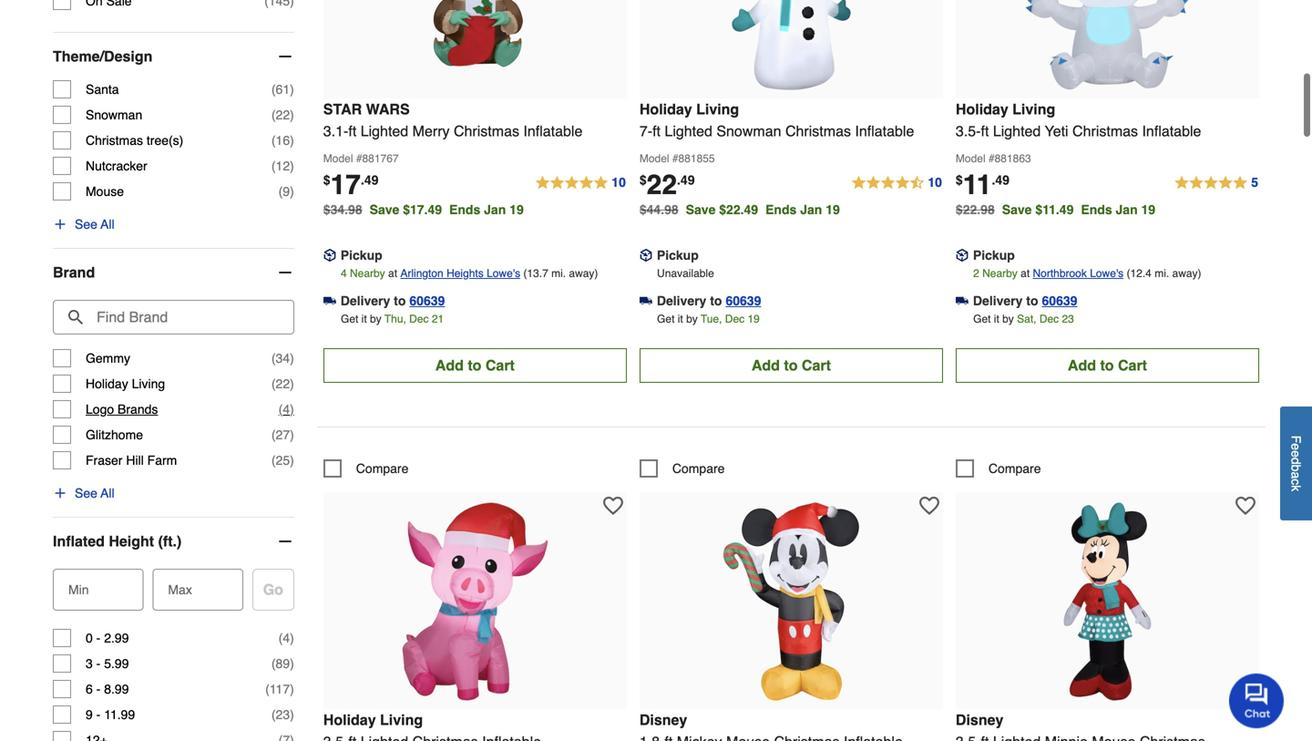 Task type: describe. For each thing, give the bounding box(es) containing it.
disney 1.8-ft mickey mouse christmas inflatable image
[[691, 501, 892, 702]]

2 plus image from the top
[[53, 486, 67, 501]]

4 for 0 - 2.99
[[283, 631, 290, 645]]

( for logo brands
[[279, 402, 283, 417]]

$ for 11
[[956, 173, 963, 187]]

nutcracker
[[86, 159, 147, 173]]

0 horizontal spatial 23
[[276, 707, 290, 722]]

- for 6
[[96, 682, 101, 697]]

22 for snowman
[[276, 108, 290, 122]]

$22.98 save $11.49 ends jan 19
[[956, 202, 1156, 217]]

2 see from the top
[[75, 486, 97, 501]]

10 for 17
[[612, 175, 626, 189]]

at for 4 nearby
[[388, 267, 397, 280]]

santa
[[86, 82, 119, 97]]

27
[[276, 428, 290, 442]]

( 4 ) for logo brands
[[279, 402, 294, 417]]

.49 for 11
[[992, 173, 1010, 187]]

9 - 11.99
[[86, 707, 135, 722]]

living inside "holiday living 7-ft lighted snowman christmas inflatable"
[[697, 101, 739, 117]]

glitzhome
[[86, 428, 143, 442]]

( 61 )
[[272, 82, 294, 97]]

save for 22
[[686, 202, 716, 217]]

22 for holiday living
[[276, 377, 290, 391]]

inflated height (ft.)
[[53, 533, 182, 550]]

1 mi. from the left
[[552, 267, 566, 280]]

gemmy
[[86, 351, 130, 366]]

2 nearby at northbrook lowe's (12.4 mi. away)
[[974, 267, 1202, 280]]

2 away) from the left
[[1173, 267, 1202, 280]]

minus image for theme/design
[[276, 47, 294, 66]]

f e e d b a c k button
[[1281, 406, 1313, 520]]

( 34 )
[[272, 351, 294, 366]]

5 stars image for 11
[[1174, 172, 1260, 194]]

actual price $22.49 element
[[640, 169, 695, 200]]

0 - 2.99
[[86, 631, 129, 645]]

( 22 ) for holiday living
[[272, 377, 294, 391]]

( for 9 - 11.99
[[272, 707, 276, 722]]

881863
[[995, 152, 1032, 165]]

( for 3 - 5.99
[[272, 656, 276, 671]]

0 horizontal spatial snowman
[[86, 108, 142, 122]]

$11.49
[[1036, 202, 1074, 217]]

add to cart for 3rd add to cart button from left
[[1068, 357, 1148, 374]]

brands
[[118, 402, 158, 417]]

2 mi. from the left
[[1155, 267, 1170, 280]]

arlington
[[401, 267, 444, 280]]

fraser
[[86, 453, 123, 468]]

( for santa
[[272, 82, 276, 97]]

logo
[[86, 402, 114, 417]]

unavailable
[[657, 267, 714, 280]]

) for mouse
[[290, 184, 294, 199]]

b
[[1289, 464, 1304, 472]]

disney for 1st disney link
[[640, 711, 688, 728]]

at for 2 nearby
[[1021, 267, 1030, 280]]

actual price $17.49 element
[[323, 169, 379, 200]]

$ 11 .49
[[956, 169, 1010, 200]]

0 vertical spatial 9
[[283, 184, 290, 199]]

19 for 22
[[826, 202, 840, 217]]

) for fraser hill farm
[[290, 453, 294, 468]]

19 for 11
[[1142, 202, 1156, 217]]

add to cart for 3rd add to cart button from the right
[[436, 357, 515, 374]]

by for thu,
[[370, 313, 382, 325]]

truck filled image for get it by thu, dec 21
[[323, 295, 336, 307]]

farm
[[147, 453, 177, 468]]

a
[[1289, 472, 1304, 479]]

60639 for 19
[[726, 293, 761, 308]]

delivery for thu,
[[341, 293, 390, 308]]

( for gemmy
[[272, 351, 276, 366]]

disney for first disney link from the right
[[956, 711, 1004, 728]]

height
[[109, 533, 154, 550]]

go
[[263, 581, 283, 598]]

12
[[276, 159, 290, 173]]

Max number field
[[160, 569, 236, 600]]

2 heart outline image from the left
[[1236, 496, 1256, 516]]

10 for 22
[[928, 175, 942, 189]]

0 horizontal spatial 9
[[86, 707, 93, 722]]

1 e from the top
[[1289, 443, 1304, 450]]

disney 3.5-ft lighted minnie mouse christmas inflatable image
[[1008, 501, 1208, 702]]

( for 0 - 2.99
[[279, 631, 283, 645]]

k
[[1289, 485, 1304, 491]]

5.99
[[104, 656, 129, 671]]

2 e from the top
[[1289, 450, 1304, 457]]

northbrook lowe's button
[[1033, 264, 1124, 282]]

5014124893 element
[[956, 459, 1041, 478]]

2 add to cart button from the left
[[640, 348, 943, 383]]

ends for 22
[[766, 202, 797, 217]]

holiday living 7-ft lighted snowman christmas inflatable
[[640, 101, 915, 139]]

61
[[276, 82, 290, 97]]

( 27 )
[[272, 428, 294, 442]]

$34.98
[[323, 202, 362, 217]]

89
[[276, 656, 290, 671]]

save for 17
[[370, 202, 400, 217]]

all for second plus icon from the top of the page
[[101, 486, 114, 501]]

truck filled image
[[640, 295, 653, 307]]

2 lowe's from the left
[[1090, 267, 1124, 280]]

1 disney link from the left
[[640, 711, 943, 741]]

lighted for yeti
[[993, 122, 1041, 139]]

logo brands
[[86, 402, 158, 417]]

1 see all button from the top
[[53, 215, 114, 233]]

get it by sat, dec 23
[[974, 313, 1075, 325]]

$ 22 .49
[[640, 169, 695, 200]]

17
[[331, 169, 361, 200]]

.49 for 17
[[361, 173, 379, 187]]

11.99
[[104, 707, 135, 722]]

holiday living 7-ft lighted snowman christmas inflatable image
[[691, 0, 892, 91]]

delivery for tue,
[[657, 293, 707, 308]]

holiday inside holiday living 3.5-ft lighted yeti christmas inflatable
[[956, 101, 1009, 117]]

) for christmas tree(s)
[[290, 133, 294, 148]]

model for 3.5-
[[956, 152, 986, 165]]

881855
[[679, 152, 715, 165]]

inflatable for 7-ft lighted snowman christmas inflatable
[[855, 122, 915, 139]]

$44.98 save $22.49 ends jan 19
[[640, 202, 840, 217]]

$22.49
[[719, 202, 758, 217]]

$44.98
[[640, 202, 679, 217]]

21
[[432, 313, 444, 325]]

it for thu, dec 21
[[362, 313, 367, 325]]

holiday right ( 23 )
[[323, 711, 376, 728]]

inflated height (ft.) button
[[53, 518, 294, 565]]

snowman inside "holiday living 7-ft lighted snowman christmas inflatable"
[[717, 122, 782, 139]]

heights
[[447, 267, 484, 280]]

1 vertical spatial 22
[[647, 169, 677, 200]]

by for sat,
[[1003, 313, 1014, 325]]

it for sat, dec 23
[[994, 313, 1000, 325]]

( 25 )
[[272, 453, 294, 468]]

was price $22.98 element
[[956, 198, 1002, 217]]

3.5-
[[956, 122, 981, 139]]

5014124837 element
[[323, 459, 409, 478]]

minus image for brand
[[276, 264, 294, 282]]

# for 3.1-
[[356, 152, 362, 165]]

inflatable for 3.1-ft lighted merry christmas inflatable
[[524, 122, 583, 139]]

lighted for snowman
[[665, 122, 713, 139]]

1 add to cart button from the left
[[323, 348, 627, 383]]

( for glitzhome
[[272, 428, 276, 442]]

arlington heights lowe's button
[[401, 264, 521, 282]]

( for 6 - 8.99
[[265, 682, 270, 697]]

christmas tree(s)
[[86, 133, 184, 148]]

theme/design button
[[53, 33, 294, 80]]

0 vertical spatial 4
[[341, 267, 347, 280]]

# for 3.5-
[[989, 152, 995, 165]]

christmas for snowman
[[786, 122, 851, 139]]

( 9 )
[[279, 184, 294, 199]]

model # 881767
[[323, 152, 399, 165]]

4 nearby at arlington heights lowe's (13.7 mi. away)
[[341, 267, 598, 280]]

northbrook
[[1033, 267, 1087, 280]]

1 lowe's from the left
[[487, 267, 521, 280]]

ft for 3.1-
[[349, 122, 357, 139]]

) for 9 - 11.99
[[290, 707, 294, 722]]

ft for 3.5-
[[981, 122, 989, 139]]

star wars 3.1-ft lighted merry christmas inflatable
[[323, 101, 583, 139]]

holiday living 3.5-ft lighted yeti christmas inflatable image
[[1008, 0, 1208, 91]]

3 - 5.99
[[86, 656, 129, 671]]

4.5 stars image
[[851, 172, 943, 194]]

3.1-
[[323, 122, 349, 139]]

ft for 7-
[[653, 122, 661, 139]]

mouse
[[86, 184, 124, 199]]

theme/design
[[53, 48, 153, 65]]

( for nutcracker
[[272, 159, 276, 173]]

christmas up nutcracker
[[86, 133, 143, 148]]

$22.98
[[956, 202, 995, 217]]

3
[[86, 656, 93, 671]]

model for 7-
[[640, 152, 670, 165]]

chat invite button image
[[1230, 673, 1285, 728]]

ends jan 19 element for 22
[[766, 202, 848, 217]]

1 heart outline image from the left
[[603, 496, 623, 516]]

f e e d b a c k
[[1289, 435, 1304, 491]]

model # 881863
[[956, 152, 1032, 165]]

pickup image for get it by sat, dec 23
[[956, 249, 969, 262]]

by for tue,
[[686, 313, 698, 325]]

tree(s)
[[147, 133, 184, 148]]



Task type: vqa. For each thing, say whether or not it's contained in the screenshot.


Task type: locate. For each thing, give the bounding box(es) containing it.
0 vertical spatial see all button
[[53, 215, 114, 233]]

5 stars image containing 10
[[534, 172, 627, 194]]

2 horizontal spatial add to cart
[[1068, 357, 1148, 374]]

1 horizontal spatial 10
[[928, 175, 942, 189]]

holiday living inside holiday living link
[[323, 711, 423, 728]]

ends right $17.49
[[449, 202, 481, 217]]

1 .49 from the left
[[361, 173, 379, 187]]

( for holiday living
[[272, 377, 276, 391]]

christmas right yeti
[[1073, 122, 1139, 139]]

) for 0 - 2.99
[[290, 631, 294, 645]]

) up ( 12 )
[[290, 133, 294, 148]]

# for 7-
[[673, 152, 679, 165]]

1 horizontal spatial disney
[[956, 711, 1004, 728]]

- right 0 in the left bottom of the page
[[96, 631, 101, 645]]

) up 27
[[290, 351, 294, 366]]

2 # from the left
[[673, 152, 679, 165]]

) up ( 16 )
[[290, 82, 294, 97]]

ft up model # 881855
[[653, 122, 661, 139]]

1 inflatable from the left
[[524, 122, 583, 139]]

star
[[323, 101, 362, 117]]

1 vertical spatial minus image
[[276, 264, 294, 282]]

0 horizontal spatial 60639
[[410, 293, 445, 308]]

) down ( 89 )
[[290, 682, 294, 697]]

delivery to 60639 for thu,
[[341, 293, 445, 308]]

delivery to 60639 up sat, at the right top
[[973, 293, 1078, 308]]

lighted inside "holiday living 7-ft lighted snowman christmas inflatable"
[[665, 122, 713, 139]]

1 plus image from the top
[[53, 217, 67, 232]]

1 ( 4 ) from the top
[[279, 402, 294, 417]]

savings save $11.49 element
[[1002, 202, 1163, 217]]

1 horizontal spatial $
[[640, 173, 647, 187]]

pickup image
[[323, 249, 336, 262], [640, 249, 653, 262], [956, 249, 969, 262]]

get
[[341, 313, 359, 325], [657, 313, 675, 325], [974, 313, 991, 325]]

60639 up 21
[[410, 293, 445, 308]]

1 ) from the top
[[290, 82, 294, 97]]

holiday living link
[[323, 711, 627, 741]]

1 pickup from the left
[[341, 248, 383, 262]]

ends for 17
[[449, 202, 481, 217]]

(12.4
[[1127, 267, 1152, 280]]

3 delivery to 60639 from the left
[[973, 293, 1078, 308]]

$
[[323, 173, 331, 187], [640, 173, 647, 187], [956, 173, 963, 187]]

1 horizontal spatial mi.
[[1155, 267, 1170, 280]]

0 vertical spatial 23
[[1062, 313, 1075, 325]]

1 see from the top
[[75, 217, 97, 232]]

) down 12
[[290, 184, 294, 199]]

3 ends jan 19 element from the left
[[1081, 202, 1163, 217]]

2 minus image from the top
[[276, 264, 294, 282]]

ft up model # 881863
[[981, 122, 989, 139]]

.49 down model # 881855
[[677, 173, 695, 187]]

compare inside 5014124859 element
[[673, 461, 725, 476]]

2 horizontal spatial get
[[974, 313, 991, 325]]

117
[[270, 682, 290, 697]]

1 it from the left
[[362, 313, 367, 325]]

1 ( 22 ) from the top
[[272, 108, 294, 122]]

2 ft from the left
[[653, 122, 661, 139]]

dec
[[409, 313, 429, 325], [725, 313, 745, 325], [1040, 313, 1059, 325]]

1 horizontal spatial 23
[[1062, 313, 1075, 325]]

1 vertical spatial ( 22 )
[[272, 377, 294, 391]]

add
[[436, 357, 464, 374], [752, 357, 780, 374], [1068, 357, 1097, 374]]

save
[[370, 202, 400, 217], [686, 202, 716, 217], [1002, 202, 1032, 217]]

1 horizontal spatial at
[[1021, 267, 1030, 280]]

minus image down ( 9 )
[[276, 264, 294, 282]]

e
[[1289, 443, 1304, 450], [1289, 450, 1304, 457]]

sat,
[[1017, 313, 1037, 325]]

savings save $17.49 element
[[370, 202, 531, 217]]

2 horizontal spatial dec
[[1040, 313, 1059, 325]]

lighted for merry
[[361, 122, 409, 139]]

) down "( 34 )"
[[290, 377, 294, 391]]

2 5 stars image from the left
[[1174, 172, 1260, 194]]

2 horizontal spatial pickup image
[[956, 249, 969, 262]]

22 down "( 34 )"
[[276, 377, 290, 391]]

11
[[963, 169, 992, 200]]

ft inside holiday living 3.5-ft lighted yeti christmas inflatable
[[981, 122, 989, 139]]

2 jan from the left
[[801, 202, 823, 217]]

delivery to 60639 for sat,
[[973, 293, 1078, 308]]

all down mouse on the top of page
[[101, 217, 114, 232]]

5 stars image
[[534, 172, 627, 194], [1174, 172, 1260, 194]]

2 ( 22 ) from the top
[[272, 377, 294, 391]]

1 horizontal spatial 60639 button
[[726, 292, 761, 310]]

see all button down "fraser"
[[53, 484, 114, 502]]

3 cart from the left
[[1118, 357, 1148, 374]]

1 horizontal spatial get
[[657, 313, 675, 325]]

brand button
[[53, 249, 294, 296]]

merry
[[413, 122, 450, 139]]

dec right tue,
[[725, 313, 745, 325]]

22 up ( 16 )
[[276, 108, 290, 122]]

1 horizontal spatial disney link
[[956, 711, 1260, 741]]

) for 6 - 8.99
[[290, 682, 294, 697]]

2 dec from the left
[[725, 313, 745, 325]]

by
[[370, 313, 382, 325], [686, 313, 698, 325], [1003, 313, 1014, 325]]

1 5 stars image from the left
[[534, 172, 627, 194]]

nearby right 2
[[983, 267, 1018, 280]]

get for get it by sat, dec 23
[[974, 313, 991, 325]]

e up d
[[1289, 443, 1304, 450]]

1 horizontal spatial by
[[686, 313, 698, 325]]

christmas inside the star wars 3.1-ft lighted merry christmas inflatable
[[454, 122, 520, 139]]

4 down $34.98
[[341, 267, 347, 280]]

2 horizontal spatial .49
[[992, 173, 1010, 187]]

heart outline image
[[603, 496, 623, 516], [1236, 496, 1256, 516]]

disney link
[[640, 711, 943, 741], [956, 711, 1260, 741]]

19 for 17
[[510, 202, 524, 217]]

delivery up get it by sat, dec 23 on the right
[[973, 293, 1023, 308]]

$ 17 .49
[[323, 169, 379, 200]]

truck filled image
[[323, 295, 336, 307], [956, 295, 969, 307]]

cart for second add to cart button from right
[[802, 357, 831, 374]]

mi. right (12.4
[[1155, 267, 1170, 280]]

wars
[[366, 101, 410, 117]]

minus image inside theme/design button
[[276, 47, 294, 66]]

holiday living 3.5-ft lighted christmas inflatable image
[[375, 501, 575, 702]]

1 $ from the left
[[323, 173, 331, 187]]

$ inside $ 22 .49
[[640, 173, 647, 187]]

2 add to cart from the left
[[752, 357, 831, 374]]

$ for 17
[[323, 173, 331, 187]]

10 button for 17
[[534, 172, 627, 194]]

1 pickup image from the left
[[323, 249, 336, 262]]

pickup image for get it by tue, dec 19
[[640, 249, 653, 262]]

- left 11.99
[[96, 707, 101, 722]]

( 89 )
[[272, 656, 294, 671]]

4
[[341, 267, 347, 280], [283, 402, 290, 417], [283, 631, 290, 645]]

Min number field
[[60, 569, 136, 600]]

881767
[[362, 152, 399, 165]]

compare for the '5014124893' element
[[989, 461, 1041, 476]]

1 add to cart from the left
[[436, 357, 515, 374]]

1 10 button from the left
[[534, 172, 627, 194]]

living
[[697, 101, 739, 117], [1013, 101, 1056, 117], [132, 377, 165, 391], [380, 711, 423, 728]]

0 horizontal spatial model
[[323, 152, 353, 165]]

0 horizontal spatial compare
[[356, 461, 409, 476]]

0 horizontal spatial $
[[323, 173, 331, 187]]

nearby for 2 nearby
[[983, 267, 1018, 280]]

9 ) from the top
[[290, 428, 294, 442]]

get for get it by tue, dec 19
[[657, 313, 675, 325]]

christmas
[[454, 122, 520, 139], [786, 122, 851, 139], [1073, 122, 1139, 139], [86, 133, 143, 148]]

lighted inside the star wars 3.1-ft lighted merry christmas inflatable
[[361, 122, 409, 139]]

lowe's left the (13.7
[[487, 267, 521, 280]]

heart outline image
[[920, 496, 940, 516]]

ft inside "holiday living 7-ft lighted snowman christmas inflatable"
[[653, 122, 661, 139]]

1 horizontal spatial #
[[673, 152, 679, 165]]

delivery down unavailable
[[657, 293, 707, 308]]

0 horizontal spatial 5 stars image
[[534, 172, 627, 194]]

1 horizontal spatial .49
[[677, 173, 695, 187]]

2 horizontal spatial ends
[[1081, 202, 1113, 217]]

2 .49 from the left
[[677, 173, 695, 187]]

mi. right the (13.7
[[552, 267, 566, 280]]

inflated
[[53, 533, 105, 550]]

2 inflatable from the left
[[855, 122, 915, 139]]

hill
[[126, 453, 144, 468]]

0 vertical spatial plus image
[[53, 217, 67, 232]]

2 horizontal spatial save
[[1002, 202, 1032, 217]]

2
[[974, 267, 980, 280]]

2 vertical spatial 4
[[283, 631, 290, 645]]

25
[[276, 453, 290, 468]]

1 horizontal spatial ends
[[766, 202, 797, 217]]

) up '89'
[[290, 631, 294, 645]]

compare inside the '5014124893' element
[[989, 461, 1041, 476]]

jan up (12.4
[[1116, 202, 1138, 217]]

1 at from the left
[[388, 267, 397, 280]]

1 horizontal spatial jan
[[801, 202, 823, 217]]

2 horizontal spatial ends jan 19 element
[[1081, 202, 1163, 217]]

dec for 23
[[1040, 313, 1059, 325]]

compare for 5014124859 element
[[673, 461, 725, 476]]

( 16 )
[[272, 133, 294, 148]]

3 add to cart button from the left
[[956, 348, 1260, 383]]

16
[[276, 133, 290, 148]]

0 horizontal spatial add to cart button
[[323, 348, 627, 383]]

2 horizontal spatial delivery
[[973, 293, 1023, 308]]

min
[[68, 583, 89, 597]]

3 pickup image from the left
[[956, 249, 969, 262]]

2 horizontal spatial #
[[989, 152, 995, 165]]

ft inside the star wars 3.1-ft lighted merry christmas inflatable
[[349, 122, 357, 139]]

delivery
[[341, 293, 390, 308], [657, 293, 707, 308], [973, 293, 1023, 308]]

1 nearby from the left
[[350, 267, 385, 280]]

0
[[86, 631, 93, 645]]

(
[[272, 82, 276, 97], [272, 108, 276, 122], [272, 133, 276, 148], [272, 159, 276, 173], [279, 184, 283, 199], [272, 351, 276, 366], [272, 377, 276, 391], [279, 402, 283, 417], [272, 428, 276, 442], [272, 453, 276, 468], [279, 631, 283, 645], [272, 656, 276, 671], [265, 682, 270, 697], [272, 707, 276, 722]]

2 compare from the left
[[673, 461, 725, 476]]

1 ends from the left
[[449, 202, 481, 217]]

see all button down mouse on the top of page
[[53, 215, 114, 233]]

away) right (12.4
[[1173, 267, 1202, 280]]

2 all from the top
[[101, 486, 114, 501]]

$34.98 save $17.49 ends jan 19
[[323, 202, 524, 217]]

ends jan 19 element for 11
[[1081, 202, 1163, 217]]

star wars 3.1-ft lighted merry christmas inflatable image
[[375, 0, 575, 91]]

lowe's
[[487, 267, 521, 280], [1090, 267, 1124, 280]]

23 right sat, at the right top
[[1062, 313, 1075, 325]]

5
[[1252, 175, 1259, 189]]

10 left 11
[[928, 175, 942, 189]]

at left northbrook
[[1021, 267, 1030, 280]]

2 cart from the left
[[802, 357, 831, 374]]

0 horizontal spatial 10 button
[[534, 172, 627, 194]]

# up actual price $22.49 element
[[673, 152, 679, 165]]

christmas inside "holiday living 7-ft lighted snowman christmas inflatable"
[[786, 122, 851, 139]]

.49 inside $ 22 .49
[[677, 173, 695, 187]]

) for glitzhome
[[290, 428, 294, 442]]

all
[[101, 217, 114, 232], [101, 486, 114, 501]]

delivery to 60639 for tue,
[[657, 293, 761, 308]]

delivery to 60639 up "get it by tue, dec 19"
[[657, 293, 761, 308]]

1 by from the left
[[370, 313, 382, 325]]

) up ( 25 )
[[290, 428, 294, 442]]

( for mouse
[[279, 184, 283, 199]]

# up actual price $11.49 element
[[989, 152, 995, 165]]

1 ends jan 19 element from the left
[[449, 202, 531, 217]]

60639 button up "get it by tue, dec 19"
[[726, 292, 761, 310]]

jan up the 4 nearby at arlington heights lowe's (13.7 mi. away)
[[484, 202, 506, 217]]

1 vertical spatial see
[[75, 486, 97, 501]]

get left sat, at the right top
[[974, 313, 991, 325]]

christmas inside holiday living 3.5-ft lighted yeti christmas inflatable
[[1073, 122, 1139, 139]]

$ for 22
[[640, 173, 647, 187]]

( for fraser hill farm
[[272, 453, 276, 468]]

add to cart
[[436, 357, 515, 374], [752, 357, 831, 374], [1068, 357, 1148, 374]]

ends jan 19 element right $22.49
[[766, 202, 848, 217]]

5014124859 element
[[640, 459, 725, 478]]

# up actual price $17.49 element
[[356, 152, 362, 165]]

1 vertical spatial 23
[[276, 707, 290, 722]]

add for 3rd add to cart button from left
[[1068, 357, 1097, 374]]

34
[[276, 351, 290, 366]]

pickup for get it by tue, dec 19
[[657, 248, 699, 262]]

add down "get it by tue, dec 19"
[[752, 357, 780, 374]]

0 horizontal spatial delivery
[[341, 293, 390, 308]]

( 22 ) down "( 34 )"
[[272, 377, 294, 391]]

3 get from the left
[[974, 313, 991, 325]]

2 model from the left
[[640, 152, 670, 165]]

compare inside 5014124837 element
[[356, 461, 409, 476]]

1 horizontal spatial lighted
[[665, 122, 713, 139]]

ends jan 19 element
[[449, 202, 531, 217], [766, 202, 848, 217], [1081, 202, 1163, 217]]

2 pickup image from the left
[[640, 249, 653, 262]]

( for snowman
[[272, 108, 276, 122]]

1 horizontal spatial nearby
[[983, 267, 1018, 280]]

0 horizontal spatial inflatable
[[524, 122, 583, 139]]

2 10 from the left
[[928, 175, 942, 189]]

1 truck filled image from the left
[[323, 295, 336, 307]]

to
[[394, 293, 406, 308], [710, 293, 722, 308], [1027, 293, 1039, 308], [468, 357, 482, 374], [784, 357, 798, 374], [1101, 357, 1114, 374]]

0 horizontal spatial cart
[[486, 357, 515, 374]]

5 stars image for 17
[[534, 172, 627, 194]]

( 4 ) for 0 - 2.99
[[279, 631, 294, 645]]

2 horizontal spatial add to cart button
[[956, 348, 1260, 383]]

1 horizontal spatial compare
[[673, 461, 725, 476]]

3 delivery from the left
[[973, 293, 1023, 308]]

get for get it by thu, dec 21
[[341, 313, 359, 325]]

pickup image for get it by thu, dec 21
[[323, 249, 336, 262]]

it for tue, dec 19
[[678, 313, 683, 325]]

delivery to 60639
[[341, 293, 445, 308], [657, 293, 761, 308], [973, 293, 1078, 308]]

$ up was price $22.98 element
[[956, 173, 963, 187]]

2 disney from the left
[[956, 711, 1004, 728]]

1 horizontal spatial pickup image
[[640, 249, 653, 262]]

3 # from the left
[[989, 152, 995, 165]]

minus image
[[276, 47, 294, 66], [276, 264, 294, 282]]

lighted up '881855' on the right
[[665, 122, 713, 139]]

0 horizontal spatial holiday living
[[86, 377, 165, 391]]

( 22 )
[[272, 108, 294, 122], [272, 377, 294, 391]]

2 ( 4 ) from the top
[[279, 631, 294, 645]]

away)
[[569, 267, 598, 280], [1173, 267, 1202, 280]]

.49 inside $ 11 .49
[[992, 173, 1010, 187]]

0 horizontal spatial get
[[341, 313, 359, 325]]

model up the '17'
[[323, 152, 353, 165]]

.49 inside the $ 17 .49
[[361, 173, 379, 187]]

0 horizontal spatial lowe's
[[487, 267, 521, 280]]

max
[[168, 583, 192, 597]]

(13.7
[[524, 267, 549, 280]]

holiday living right ( 23 )
[[323, 711, 423, 728]]

inflatable inside the star wars 3.1-ft lighted merry christmas inflatable
[[524, 122, 583, 139]]

60639 for 23
[[1042, 293, 1078, 308]]

1 horizontal spatial 10 button
[[851, 172, 943, 194]]

4 up '89'
[[283, 631, 290, 645]]

1 horizontal spatial ft
[[653, 122, 661, 139]]

get left thu,
[[341, 313, 359, 325]]

snowman
[[86, 108, 142, 122], [717, 122, 782, 139]]

2 see all button from the top
[[53, 484, 114, 502]]

2 horizontal spatial 60639
[[1042, 293, 1078, 308]]

60639
[[410, 293, 445, 308], [726, 293, 761, 308], [1042, 293, 1078, 308]]

3 compare from the left
[[989, 461, 1041, 476]]

( 12 )
[[272, 159, 294, 173]]

lighted inside holiday living 3.5-ft lighted yeti christmas inflatable
[[993, 122, 1041, 139]]

see
[[75, 217, 97, 232], [75, 486, 97, 501]]

5 stars image containing 5
[[1174, 172, 1260, 194]]

3 model from the left
[[956, 152, 986, 165]]

60639 down northbrook
[[1042, 293, 1078, 308]]

inflatable inside "holiday living 7-ft lighted snowman christmas inflatable"
[[855, 122, 915, 139]]

dec right sat, at the right top
[[1040, 313, 1059, 325]]

christmas down holiday living 7-ft lighted snowman christmas inflatable image on the top of page
[[786, 122, 851, 139]]

holiday down gemmy
[[86, 377, 128, 391]]

10 button
[[534, 172, 627, 194], [851, 172, 943, 194]]

) for 3 - 5.99
[[290, 656, 294, 671]]

10 inside "4.5 stars" image
[[928, 175, 942, 189]]

( 117 )
[[265, 682, 294, 697]]

4 for logo brands
[[283, 402, 290, 417]]

christmas right merry
[[454, 122, 520, 139]]

ends for 11
[[1081, 202, 1113, 217]]

model # 881855
[[640, 152, 715, 165]]

truck filled image for get it by sat, dec 23
[[956, 295, 969, 307]]

3 jan from the left
[[1116, 202, 1138, 217]]

3 60639 button from the left
[[1042, 292, 1078, 310]]

3 - from the top
[[96, 682, 101, 697]]

2 horizontal spatial by
[[1003, 313, 1014, 325]]

) down ( 27 )
[[290, 453, 294, 468]]

1 get from the left
[[341, 313, 359, 325]]

) for holiday living
[[290, 377, 294, 391]]

60639 up "get it by tue, dec 19"
[[726, 293, 761, 308]]

)
[[290, 82, 294, 97], [290, 108, 294, 122], [290, 133, 294, 148], [290, 159, 294, 173], [290, 184, 294, 199], [290, 351, 294, 366], [290, 377, 294, 391], [290, 402, 294, 417], [290, 428, 294, 442], [290, 453, 294, 468], [290, 631, 294, 645], [290, 656, 294, 671], [290, 682, 294, 697], [290, 707, 294, 722]]

f
[[1289, 435, 1304, 443]]

1 horizontal spatial truck filled image
[[956, 295, 969, 307]]

10
[[612, 175, 626, 189], [928, 175, 942, 189]]

1 - from the top
[[96, 631, 101, 645]]

savings save $22.49 element
[[686, 202, 848, 217]]

0 horizontal spatial ft
[[349, 122, 357, 139]]

see all button
[[53, 215, 114, 233], [53, 484, 114, 502]]

0 vertical spatial all
[[101, 217, 114, 232]]

1 vertical spatial see all
[[75, 486, 114, 501]]

2 ends jan 19 element from the left
[[766, 202, 848, 217]]

2 horizontal spatial compare
[[989, 461, 1041, 476]]

1 jan from the left
[[484, 202, 506, 217]]

.49 down model # 881767
[[361, 173, 379, 187]]

) for logo brands
[[290, 402, 294, 417]]

11 ) from the top
[[290, 631, 294, 645]]

christmas for yeti
[[1073, 122, 1139, 139]]

delivery to 60639 up get it by thu, dec 21
[[341, 293, 445, 308]]

3 save from the left
[[1002, 202, 1032, 217]]

add for second add to cart button from right
[[752, 357, 780, 374]]

inflatable for 3.5-ft lighted yeti christmas inflatable
[[1143, 122, 1202, 139]]

.49 down model # 881863
[[992, 173, 1010, 187]]

2 - from the top
[[96, 656, 101, 671]]

0 horizontal spatial add
[[436, 357, 464, 374]]

model down 7-
[[640, 152, 670, 165]]

by left tue,
[[686, 313, 698, 325]]

3 ) from the top
[[290, 133, 294, 148]]

1 vertical spatial 4
[[283, 402, 290, 417]]

2 see all from the top
[[75, 486, 114, 501]]

ft
[[349, 122, 357, 139], [653, 122, 661, 139], [981, 122, 989, 139]]

22 up $44.98
[[647, 169, 677, 200]]

1 horizontal spatial pickup
[[657, 248, 699, 262]]

) for santa
[[290, 82, 294, 97]]

0 vertical spatial see
[[75, 217, 97, 232]]

all down "fraser"
[[101, 486, 114, 501]]

0 horizontal spatial away)
[[569, 267, 598, 280]]

delivery up get it by thu, dec 21
[[341, 293, 390, 308]]

holiday living 3.5-ft lighted yeti christmas inflatable
[[956, 101, 1202, 139]]

was price $44.98 element
[[640, 198, 686, 217]]

3 lighted from the left
[[993, 122, 1041, 139]]

1 horizontal spatial model
[[640, 152, 670, 165]]

0 horizontal spatial disney
[[640, 711, 688, 728]]

0 horizontal spatial delivery to 60639
[[341, 293, 445, 308]]

2 horizontal spatial lighted
[[993, 122, 1041, 139]]

4 up ( 27 )
[[283, 402, 290, 417]]

(ft.)
[[158, 533, 182, 550]]

away) right the (13.7
[[569, 267, 598, 280]]

1 horizontal spatial 60639
[[726, 293, 761, 308]]

model up 11
[[956, 152, 986, 165]]

60639 button up 21
[[410, 292, 445, 310]]

1 10 from the left
[[612, 175, 626, 189]]

dec for 19
[[725, 313, 745, 325]]

( 4 )
[[279, 402, 294, 417], [279, 631, 294, 645]]

2 horizontal spatial pickup
[[973, 248, 1015, 262]]

0 vertical spatial minus image
[[276, 47, 294, 66]]

1 horizontal spatial cart
[[802, 357, 831, 374]]

2 truck filled image from the left
[[956, 295, 969, 307]]

jan for 22
[[801, 202, 823, 217]]

0 horizontal spatial disney link
[[640, 711, 943, 741]]

$ up was price $34.98 element
[[323, 173, 331, 187]]

2 add from the left
[[752, 357, 780, 374]]

2 horizontal spatial cart
[[1118, 357, 1148, 374]]

#
[[356, 152, 362, 165], [673, 152, 679, 165], [989, 152, 995, 165]]

see all down mouse on the top of page
[[75, 217, 114, 232]]

holiday living up logo brands
[[86, 377, 165, 391]]

7-
[[640, 122, 653, 139]]

) for snowman
[[290, 108, 294, 122]]

pickup image down $34.98
[[323, 249, 336, 262]]

2 horizontal spatial inflatable
[[1143, 122, 1202, 139]]

it left tue,
[[678, 313, 683, 325]]

1 horizontal spatial inflatable
[[855, 122, 915, 139]]

holiday inside "holiday living 7-ft lighted snowman christmas inflatable"
[[640, 101, 692, 117]]

minus image
[[276, 532, 294, 551]]

nearby for 4 nearby
[[350, 267, 385, 280]]

8 ) from the top
[[290, 402, 294, 417]]

0 vertical spatial see all
[[75, 217, 114, 232]]

23 down 117
[[276, 707, 290, 722]]

4 ) from the top
[[290, 159, 294, 173]]

2 60639 button from the left
[[726, 292, 761, 310]]

pickup up unavailable
[[657, 248, 699, 262]]

1 vertical spatial see all button
[[53, 484, 114, 502]]

2 by from the left
[[686, 313, 698, 325]]

go button
[[252, 569, 294, 611]]

0 horizontal spatial save
[[370, 202, 400, 217]]

0 horizontal spatial .49
[[361, 173, 379, 187]]

2 horizontal spatial jan
[[1116, 202, 1138, 217]]

) up 117
[[290, 656, 294, 671]]

jan for 17
[[484, 202, 506, 217]]

it left thu,
[[362, 313, 367, 325]]

see down mouse on the top of page
[[75, 217, 97, 232]]

0 horizontal spatial it
[[362, 313, 367, 325]]

2 delivery from the left
[[657, 293, 707, 308]]

- for 0
[[96, 631, 101, 645]]

add to cart for second add to cart button from right
[[752, 357, 831, 374]]

3 by from the left
[[1003, 313, 1014, 325]]

0 horizontal spatial jan
[[484, 202, 506, 217]]

get it by tue, dec 19
[[657, 313, 760, 325]]

3 .49 from the left
[[992, 173, 1010, 187]]

1 60639 button from the left
[[410, 292, 445, 310]]

.49
[[361, 173, 379, 187], [677, 173, 695, 187], [992, 173, 1010, 187]]

0 horizontal spatial by
[[370, 313, 382, 325]]

2 horizontal spatial delivery to 60639
[[973, 293, 1078, 308]]

0 horizontal spatial ends
[[449, 202, 481, 217]]

$ up was price $44.98 "element"
[[640, 173, 647, 187]]

1 delivery to 60639 from the left
[[341, 293, 445, 308]]

$ inside the $ 17 .49
[[323, 173, 331, 187]]

2 delivery to 60639 from the left
[[657, 293, 761, 308]]

1 cart from the left
[[486, 357, 515, 374]]

60639 button for 23
[[1042, 292, 1078, 310]]

cart for 3rd add to cart button from the right
[[486, 357, 515, 374]]

$ inside $ 11 .49
[[956, 173, 963, 187]]

was price $34.98 element
[[323, 198, 370, 217]]

plus image
[[53, 217, 67, 232], [53, 486, 67, 501]]

- right 3
[[96, 656, 101, 671]]

6
[[86, 682, 93, 697]]

10 button left $ 22 .49
[[534, 172, 627, 194]]

60639 button for 21
[[410, 292, 445, 310]]

lowe's left (12.4
[[1090, 267, 1124, 280]]

pickup for get it by thu, dec 21
[[341, 248, 383, 262]]

0 vertical spatial holiday living
[[86, 377, 165, 391]]

2 ) from the top
[[290, 108, 294, 122]]

dec for 21
[[409, 313, 429, 325]]

cart for 3rd add to cart button from left
[[1118, 357, 1148, 374]]

3 60639 from the left
[[1042, 293, 1078, 308]]

get left tue,
[[657, 313, 675, 325]]

2 10 button from the left
[[851, 172, 943, 194]]

) for nutcracker
[[290, 159, 294, 173]]

lighted down wars
[[361, 122, 409, 139]]

19
[[510, 202, 524, 217], [826, 202, 840, 217], [1142, 202, 1156, 217], [748, 313, 760, 325]]

6 ) from the top
[[290, 351, 294, 366]]

1 horizontal spatial 9
[[283, 184, 290, 199]]

.49 for 22
[[677, 173, 695, 187]]

1 away) from the left
[[569, 267, 598, 280]]

1 add from the left
[[436, 357, 464, 374]]

1 horizontal spatial add to cart button
[[640, 348, 943, 383]]

save left the $11.49 in the top right of the page
[[1002, 202, 1032, 217]]

ends right $22.49
[[766, 202, 797, 217]]

Find Brand text field
[[53, 300, 294, 335]]

snowman up "$44.98 save $22.49 ends jan 19"
[[717, 122, 782, 139]]

5 ) from the top
[[290, 184, 294, 199]]

2 horizontal spatial it
[[994, 313, 1000, 325]]

delivery for sat,
[[973, 293, 1023, 308]]

1 vertical spatial holiday living
[[323, 711, 423, 728]]

at left arlington
[[388, 267, 397, 280]]

pickup image down $22.98
[[956, 249, 969, 262]]

10 left $ 22 .49
[[612, 175, 626, 189]]

holiday
[[640, 101, 692, 117], [956, 101, 1009, 117], [86, 377, 128, 391], [323, 711, 376, 728]]

0 horizontal spatial mi.
[[552, 267, 566, 280]]

jan
[[484, 202, 506, 217], [801, 202, 823, 217], [1116, 202, 1138, 217]]

) up ( 9 )
[[290, 159, 294, 173]]

minus image inside the brand "button"
[[276, 264, 294, 282]]

snowman down santa
[[86, 108, 142, 122]]

pickup for get it by sat, dec 23
[[973, 248, 1015, 262]]

8.99
[[104, 682, 129, 697]]

1 horizontal spatial heart outline image
[[1236, 496, 1256, 516]]

2 $ from the left
[[640, 173, 647, 187]]

1 disney from the left
[[640, 711, 688, 728]]

actual price $11.49 element
[[956, 169, 1010, 200]]

living inside holiday living 3.5-ft lighted yeti christmas inflatable
[[1013, 101, 1056, 117]]

1 save from the left
[[370, 202, 400, 217]]

0 horizontal spatial dec
[[409, 313, 429, 325]]

save for 11
[[1002, 202, 1032, 217]]

- for 9
[[96, 707, 101, 722]]

3 inflatable from the left
[[1143, 122, 1202, 139]]

9
[[283, 184, 290, 199], [86, 707, 93, 722]]

) for gemmy
[[290, 351, 294, 366]]

inflatable inside holiday living 3.5-ft lighted yeti christmas inflatable
[[1143, 122, 1202, 139]]

5 button
[[1174, 172, 1260, 194]]

holiday living
[[86, 377, 165, 391], [323, 711, 423, 728]]

plus image up brand
[[53, 217, 67, 232]]

0 horizontal spatial ends jan 19 element
[[449, 202, 531, 217]]

add down get it by sat, dec 23 on the right
[[1068, 357, 1097, 374]]

7 ) from the top
[[290, 377, 294, 391]]

0 vertical spatial ( 22 )
[[272, 108, 294, 122]]

-
[[96, 631, 101, 645], [96, 656, 101, 671], [96, 682, 101, 697], [96, 707, 101, 722]]

c
[[1289, 479, 1304, 485]]

2.99
[[104, 631, 129, 645]]

tue,
[[701, 313, 722, 325]]

( for christmas tree(s)
[[272, 133, 276, 148]]

2 disney link from the left
[[956, 711, 1260, 741]]

1 model from the left
[[323, 152, 353, 165]]

1 horizontal spatial snowman
[[717, 122, 782, 139]]

at
[[388, 267, 397, 280], [1021, 267, 1030, 280]]

1 vertical spatial ( 4 )
[[279, 631, 294, 645]]

see all for second plus icon from the top of the page
[[75, 486, 114, 501]]

d
[[1289, 457, 1304, 464]]

save left $17.49
[[370, 202, 400, 217]]



